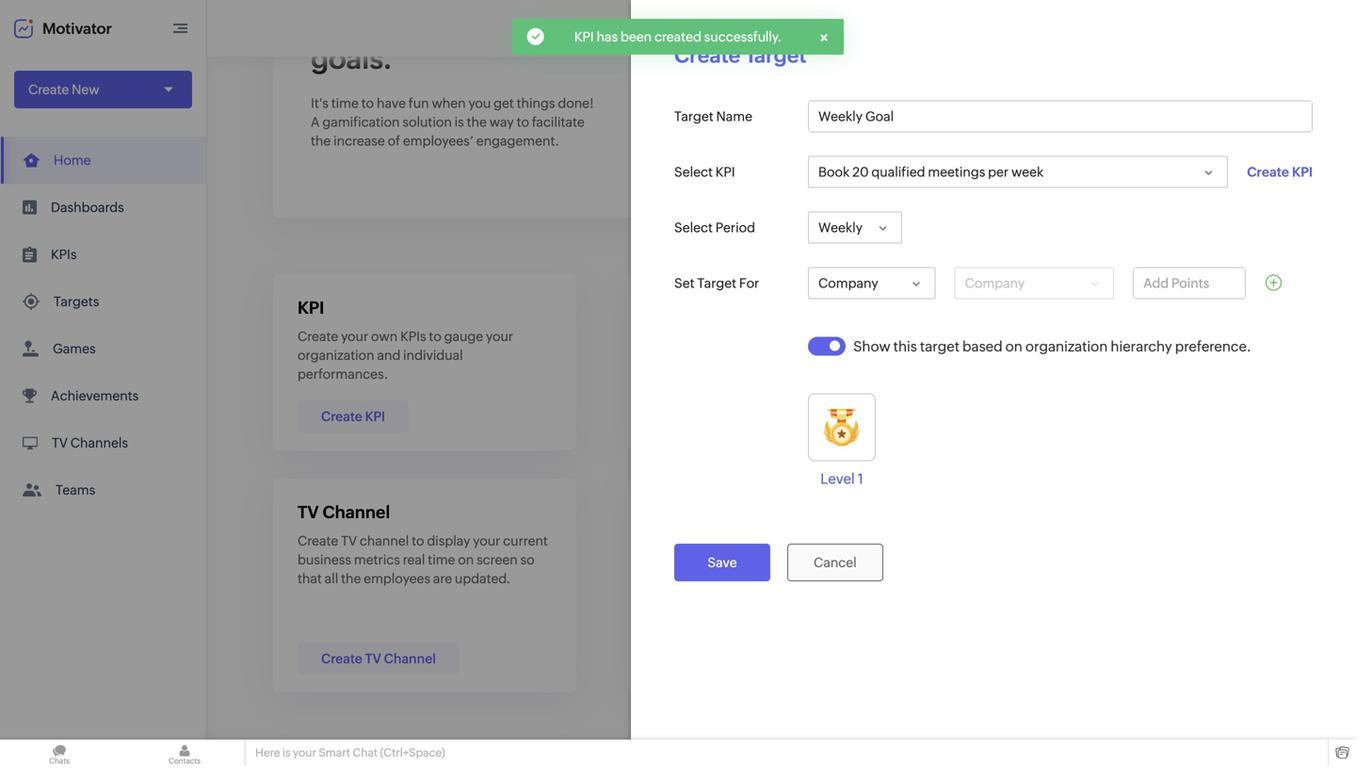 Task type: describe. For each thing, give the bounding box(es) containing it.
20
[[853, 164, 869, 179]]

and inside create your own kpis to gauge your organization and individual performances.
[[377, 348, 401, 363]]

weekly
[[819, 220, 863, 235]]

on inside setting up sales targets help keep you and your sales team focused on achieving your goals for a specific time.
[[828, 348, 844, 363]]

tv channel
[[298, 503, 390, 522]]

achieve inside to achieve your goals.
[[345, 10, 449, 42]]

and inside setting up sales targets help keep you and your sales team focused on achieving your goals for a specific time.
[[652, 348, 675, 363]]

home
[[54, 153, 91, 168]]

to inside a team is a group of individuals working together to achieve their goal.
[[708, 552, 721, 567]]

book
[[819, 164, 850, 179]]

way
[[490, 114, 514, 130]]

achieve inside start creating games and motivate your employees to achieve their goals enthusiastically.
[[1091, 348, 1138, 363]]

hierarchy
[[1111, 338, 1173, 355]]

target name
[[675, 109, 753, 124]]

time.
[[798, 367, 830, 382]]

things
[[517, 96, 555, 111]]

list containing home
[[0, 137, 206, 514]]

qualified
[[872, 164, 926, 179]]

to inside to achieve your goals.
[[311, 10, 338, 42]]

gamification
[[323, 114, 400, 130]]

and inside start creating games and motivate your employees to achieve their goals enthusiastically.
[[1136, 329, 1159, 344]]

team inside setting up sales targets help keep you and your sales team focused on achieving your goals for a specific time.
[[741, 348, 772, 363]]

contacts image
[[125, 740, 244, 766]]

create inside create your own kpis to gauge your organization and individual performances.
[[298, 329, 339, 344]]

0 horizontal spatial is
[[283, 746, 291, 759]]

display
[[427, 533, 471, 548]]

Weekly field
[[808, 212, 903, 244]]

start
[[1006, 329, 1036, 344]]

you for when
[[469, 96, 491, 111]]

time inside "create tv channel to display your current business metrics real time on screen so that all the employees are updated."
[[428, 552, 456, 567]]

performances.
[[298, 367, 389, 382]]

setting
[[652, 329, 696, 344]]

fun
[[409, 96, 429, 111]]

achieve inside a team is a group of individuals working together to achieve their goal.
[[723, 552, 771, 567]]

games
[[53, 341, 96, 356]]

goal.
[[804, 552, 835, 567]]

save
[[708, 555, 737, 570]]

achievements
[[51, 388, 139, 403]]

show
[[854, 338, 891, 355]]

this
[[894, 338, 918, 355]]

target
[[921, 338, 960, 355]]

increase
[[334, 133, 385, 148]]

gauge
[[444, 329, 484, 344]]

working
[[843, 533, 894, 548]]

week
[[1012, 164, 1044, 179]]

Book 20 qualified meetings per week field
[[808, 156, 1229, 188]]

screen
[[477, 552, 518, 567]]

a inside a team is a group of individuals working together to achieve their goal.
[[652, 533, 661, 548]]

created
[[655, 29, 702, 44]]

set target for
[[675, 276, 760, 291]]

preference.
[[1176, 338, 1252, 355]]

setting up sales targets help keep you and your sales team focused on achieving your goals for a specific time.
[[652, 329, 906, 382]]

is inside a team is a group of individuals working together to achieve their goal.
[[698, 533, 707, 548]]

creating
[[1038, 329, 1089, 344]]

1 vertical spatial the
[[311, 133, 331, 148]]

1 vertical spatial create kpi
[[321, 409, 385, 424]]

you for keep
[[859, 329, 882, 344]]

based
[[963, 338, 1003, 355]]

it's
[[311, 96, 329, 111]]

on inside "create tv channel to display your current business metrics real time on screen so that all the employees are updated."
[[458, 552, 474, 567]]

current
[[503, 533, 548, 548]]

create tv channel to display your current business metrics real time on screen so that all the employees are updated.
[[298, 533, 548, 586]]

new
[[72, 82, 99, 97]]

1 horizontal spatial organization
[[1026, 338, 1108, 355]]

period
[[716, 220, 756, 235]]

together
[[652, 552, 705, 567]]

specific
[[747, 367, 796, 382]]

group
[[720, 533, 757, 548]]

targets
[[751, 329, 794, 344]]

channel
[[360, 533, 409, 548]]

their inside a team is a group of individuals working together to achieve their goal.
[[774, 552, 802, 567]]

select kpi
[[675, 164, 736, 179]]

game
[[1006, 298, 1054, 318]]

show this target based on organization hierarchy preference.
[[854, 338, 1252, 355]]

save button
[[675, 544, 771, 581]]

business
[[298, 552, 351, 567]]

motivate
[[1162, 329, 1216, 344]]

to up engagement.
[[517, 114, 530, 130]]

successfully.
[[705, 29, 782, 44]]

is inside it's time to have fun when you get things done! a gamification solution is the way to facilitate the increase of employees' engagement.
[[455, 114, 464, 130]]

get
[[494, 96, 514, 111]]

teams
[[56, 482, 95, 498]]

target for create
[[745, 43, 807, 67]]

updated.
[[455, 571, 511, 586]]

employees'
[[403, 133, 474, 148]]

to inside "create tv channel to display your current business metrics real time on screen so that all the employees are updated."
[[412, 533, 424, 548]]

of inside a team is a group of individuals working together to achieve their goal.
[[759, 533, 772, 548]]

cancel button
[[788, 544, 884, 581]]

1 company field from the left
[[808, 267, 936, 299]]

select for select period
[[675, 220, 713, 235]]

kpi has been created successfully.
[[575, 29, 782, 44]]

goals inside setting up sales targets help keep you and your sales team focused on achieving your goals for a specific time.
[[682, 367, 715, 382]]

meetings
[[928, 164, 986, 179]]

create inside "create tv channel to display your current business metrics real time on screen so that all the employees are updated."
[[298, 533, 339, 548]]

user image
[[1298, 13, 1329, 43]]

achieving
[[846, 348, 906, 363]]

1 vertical spatial channel
[[384, 651, 436, 666]]

motivator
[[42, 20, 112, 37]]

name
[[717, 109, 753, 124]]

goals inside start creating games and motivate your employees to achieve their goals enthusiastically.
[[1172, 348, 1205, 363]]

time inside it's time to have fun when you get things done! a gamification solution is the way to facilitate the increase of employees' engagement.
[[331, 96, 359, 111]]

a team is a group of individuals working together to achieve their goal.
[[652, 533, 894, 567]]

goals.
[[311, 42, 393, 75]]

facilitate
[[532, 114, 585, 130]]

focused
[[775, 348, 825, 363]]



Task type: vqa. For each thing, say whether or not it's contained in the screenshot.
tasks link
no



Task type: locate. For each thing, give the bounding box(es) containing it.
done!
[[558, 96, 594, 111]]

tv inside list
[[52, 435, 68, 450]]

1 vertical spatial a
[[710, 533, 717, 548]]

organization up enthusiastically.
[[1026, 338, 1108, 355]]

on
[[1006, 338, 1023, 355], [828, 348, 844, 363], [458, 552, 474, 567]]

and right games
[[1136, 329, 1159, 344]]

employees inside "create tv channel to display your current business metrics real time on screen so that all the employees are updated."
[[364, 571, 431, 586]]

for
[[740, 276, 760, 291]]

0 vertical spatial of
[[388, 133, 401, 148]]

sales right up
[[718, 329, 748, 344]]

their down individuals
[[774, 552, 802, 567]]

2 vertical spatial achieve
[[723, 552, 771, 567]]

0 horizontal spatial the
[[311, 133, 331, 148]]

to up "it's"
[[311, 10, 338, 42]]

1 vertical spatial goals
[[682, 367, 715, 382]]

tv inside "create tv channel to display your current business metrics real time on screen so that all the employees are updated."
[[341, 533, 357, 548]]

of
[[388, 133, 401, 148], [759, 533, 772, 548]]

select down target name
[[675, 164, 713, 179]]

1 vertical spatial you
[[859, 329, 882, 344]]

company
[[819, 276, 879, 291], [965, 276, 1025, 291]]

0 horizontal spatial of
[[388, 133, 401, 148]]

0 horizontal spatial company
[[819, 276, 879, 291]]

goals
[[1172, 348, 1205, 363], [682, 367, 715, 382]]

a right for
[[738, 367, 745, 382]]

engagement.
[[477, 133, 560, 148]]

channel down are
[[384, 651, 436, 666]]

1 vertical spatial a
[[652, 533, 661, 548]]

Company field
[[808, 267, 936, 299], [955, 267, 1115, 299]]

None text field
[[809, 101, 1313, 131]]

1 horizontal spatial achieve
[[723, 552, 771, 567]]

kpis up individual
[[401, 329, 426, 344]]

0 horizontal spatial time
[[331, 96, 359, 111]]

organization inside create your own kpis to gauge your organization and individual performances.
[[298, 348, 375, 363]]

0 horizontal spatial create kpi
[[321, 409, 385, 424]]

your right motivate
[[1219, 329, 1246, 344]]

0 horizontal spatial team
[[664, 533, 695, 548]]

0 horizontal spatial their
[[774, 552, 802, 567]]

1 horizontal spatial employees
[[1006, 348, 1073, 363]]

for
[[718, 367, 735, 382]]

0 vertical spatial kpis
[[51, 247, 77, 262]]

their down motivate
[[1141, 348, 1169, 363]]

employees
[[1006, 348, 1073, 363], [364, 571, 431, 586]]

so
[[521, 552, 535, 567]]

start creating games and motivate your employees to achieve their goals enthusiastically.
[[1006, 329, 1246, 382]]

to up real
[[412, 533, 424, 548]]

0 vertical spatial you
[[469, 96, 491, 111]]

2 horizontal spatial and
[[1136, 329, 1159, 344]]

time
[[331, 96, 359, 111], [428, 552, 456, 567]]

0 horizontal spatial goals
[[682, 367, 715, 382]]

a up save at the right bottom
[[710, 533, 717, 548]]

0 vertical spatial employees
[[1006, 348, 1073, 363]]

company up keep
[[819, 276, 879, 291]]

their inside start creating games and motivate your employees to achieve their goals enthusiastically.
[[1141, 348, 1169, 363]]

target for set
[[698, 276, 737, 291]]

a
[[311, 114, 320, 130], [652, 533, 661, 548]]

the left way
[[467, 114, 487, 130]]

create tv channel link
[[298, 643, 460, 675]]

1 vertical spatial time
[[428, 552, 456, 567]]

level 1
[[821, 471, 864, 487]]

1 company from the left
[[819, 276, 879, 291]]

1 horizontal spatial company field
[[955, 267, 1115, 299]]

here
[[255, 746, 280, 759]]

0 horizontal spatial company field
[[808, 267, 936, 299]]

kpis inside list
[[51, 247, 77, 262]]

1 vertical spatial select
[[675, 220, 713, 235]]

your
[[455, 10, 517, 42], [341, 329, 369, 344], [486, 329, 514, 344], [1219, 329, 1246, 344], [678, 348, 705, 363], [652, 367, 679, 382], [473, 533, 501, 548], [293, 746, 317, 759]]

1 vertical spatial sales
[[708, 348, 738, 363]]

0 horizontal spatial you
[[469, 96, 491, 111]]

you left get
[[469, 96, 491, 111]]

select for select kpi
[[675, 164, 713, 179]]

2 company from the left
[[965, 276, 1025, 291]]

to up individual
[[429, 329, 442, 344]]

1 horizontal spatial company
[[965, 276, 1025, 291]]

0 vertical spatial create kpi
[[1248, 164, 1313, 179]]

the
[[467, 114, 487, 130], [311, 133, 331, 148], [341, 571, 361, 586]]

to down the creating
[[1076, 348, 1088, 363]]

kpis up targets
[[51, 247, 77, 262]]

metrics
[[354, 552, 400, 567]]

your left smart
[[293, 746, 317, 759]]

2 horizontal spatial the
[[467, 114, 487, 130]]

organization
[[1026, 338, 1108, 355], [298, 348, 375, 363]]

your down setting
[[652, 367, 679, 382]]

the down "it's"
[[311, 133, 331, 148]]

achieve up the have
[[345, 10, 449, 42]]

1 horizontal spatial team
[[741, 348, 772, 363]]

on down keep
[[828, 348, 844, 363]]

list
[[0, 137, 206, 514]]

enthusiastically.
[[1006, 367, 1104, 382]]

games
[[1092, 329, 1133, 344]]

2 vertical spatial is
[[283, 746, 291, 759]]

solution
[[403, 114, 452, 130]]

a
[[738, 367, 745, 382], [710, 533, 717, 548]]

0 vertical spatial team
[[741, 348, 772, 363]]

create your own kpis to gauge your organization and individual performances.
[[298, 329, 514, 382]]

time up the 'gamification'
[[331, 96, 359, 111]]

0 vertical spatial time
[[331, 96, 359, 111]]

individuals
[[775, 533, 841, 548]]

0 vertical spatial target
[[745, 43, 807, 67]]

2 vertical spatial target
[[698, 276, 737, 291]]

0 horizontal spatial and
[[377, 348, 401, 363]]

2 select from the top
[[675, 220, 713, 235]]

Add Points text field
[[1135, 268, 1246, 298]]

and down the own
[[377, 348, 401, 363]]

chats image
[[0, 740, 119, 766]]

1
[[858, 471, 864, 487]]

set
[[675, 276, 695, 291]]

company field down weekly field
[[808, 267, 936, 299]]

0 vertical spatial a
[[738, 367, 745, 382]]

1 horizontal spatial the
[[341, 571, 361, 586]]

when
[[432, 96, 466, 111]]

target left for
[[698, 276, 737, 291]]

create tv channel
[[321, 651, 436, 666]]

employees inside start creating games and motivate your employees to achieve their goals enthusiastically.
[[1006, 348, 1073, 363]]

to achieve your goals.
[[311, 10, 517, 75]]

smart
[[319, 746, 350, 759]]

1 vertical spatial employees
[[364, 571, 431, 586]]

0 vertical spatial channel
[[323, 503, 390, 522]]

on right based
[[1006, 338, 1023, 355]]

1 horizontal spatial their
[[1141, 348, 1169, 363]]

goals left for
[[682, 367, 715, 382]]

0 horizontal spatial on
[[458, 552, 474, 567]]

is down when
[[455, 114, 464, 130]]

0 horizontal spatial a
[[311, 114, 320, 130]]

1 vertical spatial achieve
[[1091, 348, 1138, 363]]

company up game
[[965, 276, 1025, 291]]

company field up start
[[955, 267, 1115, 299]]

target
[[745, 43, 807, 67], [675, 109, 714, 124], [698, 276, 737, 291]]

to
[[311, 10, 338, 42], [362, 96, 374, 111], [517, 114, 530, 130], [429, 329, 442, 344], [1076, 348, 1088, 363], [412, 533, 424, 548], [708, 552, 721, 567]]

1 horizontal spatial on
[[828, 348, 844, 363]]

kpis inside create your own kpis to gauge your organization and individual performances.
[[401, 329, 426, 344]]

has
[[597, 29, 618, 44]]

create kpi
[[1248, 164, 1313, 179], [321, 409, 385, 424]]

per
[[989, 164, 1009, 179]]

select period
[[675, 220, 756, 235]]

the right the all
[[341, 571, 361, 586]]

employees down real
[[364, 571, 431, 586]]

team up together
[[664, 533, 695, 548]]

your inside start creating games and motivate your employees to achieve their goals enthusiastically.
[[1219, 329, 1246, 344]]

organization up performances.
[[298, 348, 375, 363]]

1 horizontal spatial goals
[[1172, 348, 1205, 363]]

of right the increase
[[388, 133, 401, 148]]

you inside setting up sales targets help keep you and your sales team focused on achieving your goals for a specific time.
[[859, 329, 882, 344]]

achieve
[[345, 10, 449, 42], [1091, 348, 1138, 363], [723, 552, 771, 567]]

a inside it's time to have fun when you get things done! a gamification solution is the way to facilitate the increase of employees' engagement.
[[311, 114, 320, 130]]

to inside start creating games and motivate your employees to achieve their goals enthusiastically.
[[1076, 348, 1088, 363]]

(ctrl+space)
[[380, 746, 445, 759]]

1 horizontal spatial a
[[652, 533, 661, 548]]

employees up enthusiastically.
[[1006, 348, 1073, 363]]

that
[[298, 571, 322, 586]]

1 vertical spatial is
[[698, 533, 707, 548]]

to inside create your own kpis to gauge your organization and individual performances.
[[429, 329, 442, 344]]

a inside a team is a group of individuals working together to achieve their goal.
[[710, 533, 717, 548]]

company for 2nd company field from left
[[965, 276, 1025, 291]]

team inside a team is a group of individuals working together to achieve their goal.
[[664, 533, 695, 548]]

targets
[[54, 294, 99, 309]]

0 horizontal spatial a
[[710, 533, 717, 548]]

1 vertical spatial target
[[675, 109, 714, 124]]

real
[[403, 552, 425, 567]]

and down setting
[[652, 348, 675, 363]]

is right here
[[283, 746, 291, 759]]

are
[[433, 571, 452, 586]]

all
[[325, 571, 338, 586]]

2 horizontal spatial is
[[698, 533, 707, 548]]

to up the 'gamification'
[[362, 96, 374, 111]]

a inside setting up sales targets help keep you and your sales team focused on achieving your goals for a specific time.
[[738, 367, 745, 382]]

1 horizontal spatial create kpi
[[1248, 164, 1313, 179]]

your right gauge
[[486, 329, 514, 344]]

1 horizontal spatial is
[[455, 114, 464, 130]]

create target
[[675, 43, 807, 67]]

1 horizontal spatial time
[[428, 552, 456, 567]]

1 horizontal spatial and
[[652, 348, 675, 363]]

1 horizontal spatial kpis
[[401, 329, 426, 344]]

goals down motivate
[[1172, 348, 1205, 363]]

0 vertical spatial goals
[[1172, 348, 1205, 363]]

is up together
[[698, 533, 707, 548]]

1 horizontal spatial of
[[759, 533, 772, 548]]

target left name
[[675, 109, 714, 124]]

individual
[[403, 348, 463, 363]]

of inside it's time to have fun when you get things done! a gamification solution is the way to facilitate the increase of employees' engagement.
[[388, 133, 401, 148]]

1 vertical spatial of
[[759, 533, 772, 548]]

time up are
[[428, 552, 456, 567]]

0 horizontal spatial organization
[[298, 348, 375, 363]]

select left period
[[675, 220, 713, 235]]

it's time to have fun when you get things done! a gamification solution is the way to facilitate the increase of employees' engagement.
[[311, 96, 594, 148]]

sales up for
[[708, 348, 738, 363]]

on up updated.
[[458, 552, 474, 567]]

0 vertical spatial sales
[[718, 329, 748, 344]]

2 horizontal spatial achieve
[[1091, 348, 1138, 363]]

0 vertical spatial select
[[675, 164, 713, 179]]

sales
[[718, 329, 748, 344], [708, 348, 738, 363]]

tv channels
[[52, 435, 128, 450]]

0 horizontal spatial achieve
[[345, 10, 449, 42]]

here is your smart chat (ctrl+space)
[[255, 746, 445, 759]]

have
[[377, 96, 406, 111]]

team
[[741, 348, 772, 363], [664, 533, 695, 548]]

1 horizontal spatial a
[[738, 367, 745, 382]]

level
[[821, 471, 855, 487]]

you inside it's time to have fun when you get things done! a gamification solution is the way to facilitate the increase of employees' engagement.
[[469, 96, 491, 111]]

you up 'achieving'
[[859, 329, 882, 344]]

0 vertical spatial achieve
[[345, 10, 449, 42]]

a up together
[[652, 533, 661, 548]]

to down group
[[708, 552, 721, 567]]

2 horizontal spatial on
[[1006, 338, 1023, 355]]

0 horizontal spatial kpis
[[51, 247, 77, 262]]

0 vertical spatial a
[[311, 114, 320, 130]]

channel up channel
[[323, 503, 390, 522]]

team up specific
[[741, 348, 772, 363]]

achieve down group
[[723, 552, 771, 567]]

your up get
[[455, 10, 517, 42]]

company for first company field from left
[[819, 276, 879, 291]]

their
[[1141, 348, 1169, 363], [774, 552, 802, 567]]

the inside "create tv channel to display your current business metrics real time on screen so that all the employees are updated."
[[341, 571, 361, 586]]

achieve down games
[[1091, 348, 1138, 363]]

your inside to achieve your goals.
[[455, 10, 517, 42]]

0 horizontal spatial employees
[[364, 571, 431, 586]]

own
[[371, 329, 398, 344]]

1 vertical spatial team
[[664, 533, 695, 548]]

your inside "create tv channel to display your current business metrics real time on screen so that all the employees are updated."
[[473, 533, 501, 548]]

target up name
[[745, 43, 807, 67]]

your up screen
[[473, 533, 501, 548]]

help
[[797, 329, 824, 344]]

keep
[[827, 329, 857, 344]]

create new
[[28, 82, 99, 97]]

your down up
[[678, 348, 705, 363]]

0 vertical spatial their
[[1141, 348, 1169, 363]]

kpi
[[575, 29, 594, 44], [716, 164, 736, 179], [1293, 164, 1313, 179], [298, 298, 324, 318], [365, 409, 385, 424]]

a down "it's"
[[311, 114, 320, 130]]

your left the own
[[341, 329, 369, 344]]

1 select from the top
[[675, 164, 713, 179]]

0 vertical spatial the
[[467, 114, 487, 130]]

2 company field from the left
[[955, 267, 1115, 299]]

1 vertical spatial kpis
[[401, 329, 426, 344]]

cancel
[[814, 555, 857, 570]]

0 vertical spatial is
[[455, 114, 464, 130]]

chat
[[353, 746, 378, 759]]

of right group
[[759, 533, 772, 548]]

1 horizontal spatial you
[[859, 329, 882, 344]]

2 vertical spatial the
[[341, 571, 361, 586]]

been
[[621, 29, 652, 44]]

1 vertical spatial their
[[774, 552, 802, 567]]



